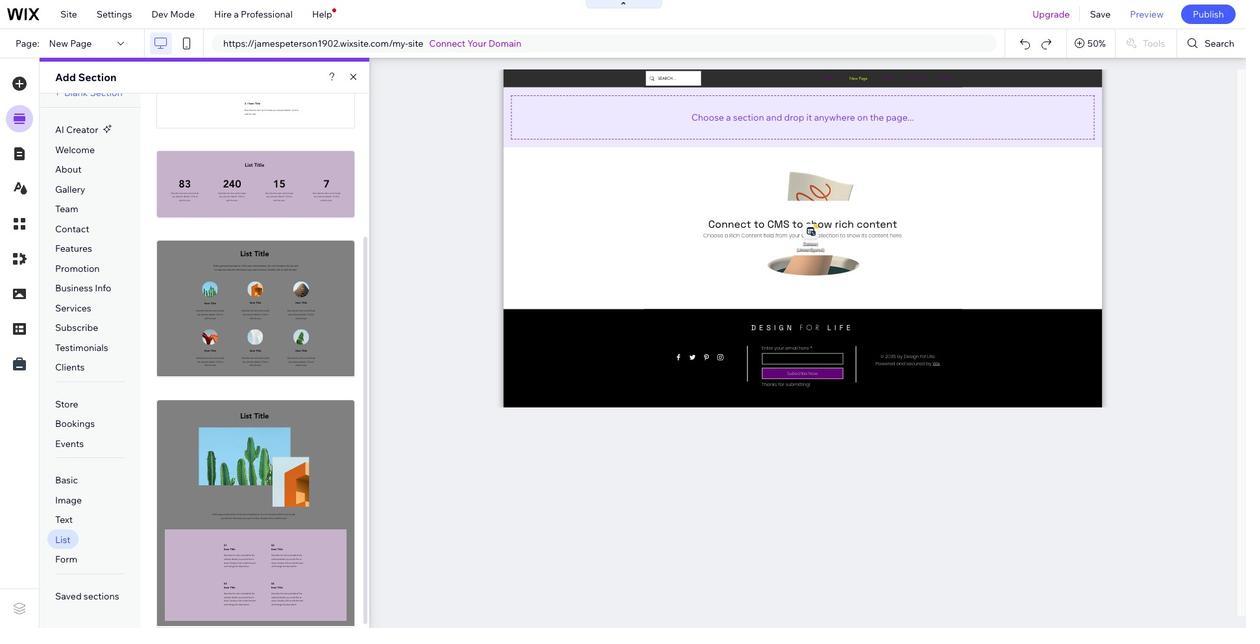 Task type: locate. For each thing, give the bounding box(es) containing it.
image
[[55, 494, 82, 506]]

tools
[[1143, 38, 1165, 49]]

a
[[234, 8, 239, 20], [726, 111, 731, 123]]

upgrade
[[1033, 8, 1070, 20]]

1 vertical spatial section
[[90, 87, 123, 99]]

features
[[55, 243, 92, 254]]

it
[[806, 111, 812, 123]]

a right hire
[[234, 8, 239, 20]]

section for blank section
[[90, 87, 123, 99]]

0 vertical spatial section
[[78, 71, 117, 84]]

the
[[870, 111, 884, 123]]

1 vertical spatial a
[[726, 111, 731, 123]]

preview button
[[1121, 0, 1173, 29]]

basic
[[55, 475, 78, 486]]

a left section
[[726, 111, 731, 123]]

store
[[55, 398, 78, 410]]

mode
[[170, 8, 195, 20]]

business
[[55, 282, 93, 294]]

anywhere
[[814, 111, 855, 123]]

0 vertical spatial a
[[234, 8, 239, 20]]

testimonials
[[55, 342, 108, 354]]

search button
[[1178, 29, 1246, 58]]

page...
[[886, 111, 914, 123]]

gallery
[[55, 183, 85, 195]]

0 horizontal spatial a
[[234, 8, 239, 20]]

dev mode
[[152, 8, 195, 20]]

save button
[[1080, 0, 1121, 29]]

new
[[49, 38, 68, 49]]

events
[[55, 438, 84, 450]]

drop
[[784, 111, 804, 123]]

50%
[[1088, 38, 1106, 49]]

saved sections
[[55, 591, 119, 602]]

clients
[[55, 362, 85, 373]]

section down add section
[[90, 87, 123, 99]]

section for add section
[[78, 71, 117, 84]]

sections
[[84, 591, 119, 602]]

tools button
[[1116, 29, 1177, 58]]

section up blank section at the left top of the page
[[78, 71, 117, 84]]

section
[[78, 71, 117, 84], [90, 87, 123, 99]]

page
[[70, 38, 92, 49]]

add section
[[55, 71, 117, 84]]

site
[[408, 38, 423, 49]]

your
[[468, 38, 487, 49]]

list
[[55, 534, 71, 546]]

publish button
[[1181, 5, 1236, 24]]

publish
[[1193, 8, 1224, 20]]

section
[[733, 111, 764, 123]]

contact
[[55, 223, 89, 235]]

1 horizontal spatial a
[[726, 111, 731, 123]]

team
[[55, 203, 78, 215]]



Task type: describe. For each thing, give the bounding box(es) containing it.
save
[[1090, 8, 1111, 20]]

help
[[312, 8, 332, 20]]

choose a section and drop it anywhere on the page...
[[692, 111, 914, 123]]

50% button
[[1067, 29, 1115, 58]]

text
[[55, 514, 73, 526]]

welcome
[[55, 144, 95, 155]]

a for professional
[[234, 8, 239, 20]]

creator
[[66, 124, 98, 136]]

search
[[1205, 38, 1235, 49]]

settings
[[97, 8, 132, 20]]

subscribe
[[55, 322, 98, 334]]

https://jamespeterson1902.wixsite.com/my-site connect your domain
[[223, 38, 521, 49]]

ai creator
[[55, 124, 98, 136]]

hire a professional
[[214, 8, 293, 20]]

services
[[55, 302, 91, 314]]

saved
[[55, 591, 82, 602]]

dev
[[152, 8, 168, 20]]

preview
[[1130, 8, 1164, 20]]

business info
[[55, 282, 111, 294]]

site
[[60, 8, 77, 20]]

info
[[95, 282, 111, 294]]

connect
[[429, 38, 465, 49]]

professional
[[241, 8, 293, 20]]

add
[[55, 71, 76, 84]]

form
[[55, 554, 77, 566]]

blank
[[64, 87, 88, 99]]

about
[[55, 164, 81, 175]]

bookings
[[55, 418, 95, 430]]

on
[[857, 111, 868, 123]]

https://jamespeterson1902.wixsite.com/my-
[[223, 38, 408, 49]]

blank section
[[64, 87, 123, 99]]

ai
[[55, 124, 64, 136]]

hire
[[214, 8, 232, 20]]

choose
[[692, 111, 724, 123]]

promotion
[[55, 263, 100, 274]]

and
[[766, 111, 782, 123]]

a for section
[[726, 111, 731, 123]]

domain
[[489, 38, 521, 49]]

new page
[[49, 38, 92, 49]]



Task type: vqa. For each thing, say whether or not it's contained in the screenshot.
bottommost a
yes



